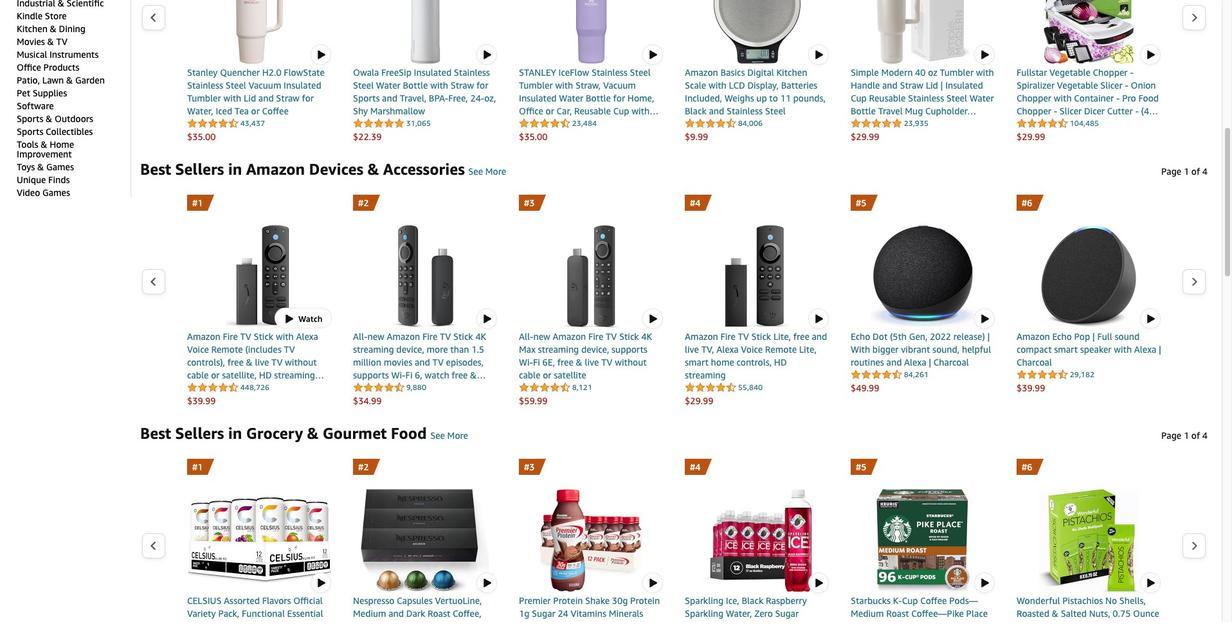 Task type: locate. For each thing, give the bounding box(es) containing it.
kitchen up batteries
[[777, 67, 807, 78]]

1 stick from the left
[[254, 331, 273, 342]]

bottle up "travel,"
[[403, 80, 428, 91]]

see more link down $34.99 link
[[430, 430, 468, 441]]

cup up keurig
[[902, 595, 918, 606]]

steel up home,
[[630, 67, 651, 78]]

roast inside nespresso capsules vertuoline, medium and dark roast coffee, variety pack, stormio, odaci
[[428, 608, 450, 619]]

1 vertical spatial hd
[[259, 370, 272, 381]]

more for accessories
[[485, 166, 506, 177]]

2 4 from the top
[[1202, 430, 1208, 441]]

0 vertical spatial sports
[[353, 93, 380, 104]]

1 horizontal spatial $35.00
[[519, 131, 548, 142]]

0 vertical spatial fi
[[533, 357, 540, 368]]

medium
[[353, 608, 386, 619], [851, 608, 884, 619]]

amazon up the "6e,"
[[553, 331, 586, 342]]

0 horizontal spatial slicer
[[1060, 105, 1082, 116]]

straw up free,
[[451, 80, 474, 91]]

& up satellite,
[[246, 357, 253, 368]]

2 (pack from the left
[[1038, 621, 1060, 623]]

0 vertical spatial #6
[[1022, 197, 1032, 208]]

1 best from the top
[[140, 160, 171, 178]]

sports & outdoors link
[[17, 113, 93, 124]]

free inside amazon fire tv stick lite, free and live tv, alexa voice remote lite, smart home controls, hd streaming
[[793, 331, 810, 342]]

vitamins
[[571, 608, 607, 619], [771, 621, 807, 623]]

and left "dot"
[[812, 331, 827, 342]]

1 page from the top
[[1161, 166, 1181, 177]]

0 vertical spatial sellers
[[175, 160, 224, 178]]

list for accessories
[[166, 195, 1182, 408]]

insulated up cupholder…
[[945, 80, 983, 91]]

2 sellers from the top
[[175, 424, 224, 442]]

0 horizontal spatial hd
[[259, 370, 272, 381]]

fi left the "6e,"
[[533, 357, 540, 368]]

2 #6 from the top
[[1022, 462, 1032, 473]]

1 horizontal spatial new
[[533, 331, 550, 342]]

smart inside amazon fire tv stick lite, free and live tv, alexa voice remote lite, smart home controls, hd streaming
[[685, 357, 709, 368]]

$35.00 link for tea
[[187, 131, 332, 143]]

simple
[[851, 67, 879, 78]]

streaming inside "all-new amazon fire tv stick 4k streaming device, more than 1.5 million movies and tv episodes, supports wi-fi 6, watch free &…"
[[353, 344, 394, 355]]

1 horizontal spatial remote
[[765, 344, 797, 355]]

$9.99
[[685, 131, 708, 142]]

black inside amazon basics digital kitchen scale with lcd display, batteries included, weighs up to 11 pounds, black and stainless steel
[[685, 105, 707, 116]]

cup inside stanley iceflow stainless steel tumbler with straw, vacuum insulated water bottle for home, office or car, reusable cup with…
[[613, 105, 629, 116]]

1
[[1184, 166, 1189, 177], [1184, 430, 1189, 441]]

43,437 link
[[187, 117, 265, 130]]

$29.99 down "55,840" 'link'
[[685, 395, 714, 406]]

#3 for food
[[524, 462, 535, 473]]

1 horizontal spatial food
[[1139, 93, 1159, 104]]

to down "24"
[[559, 621, 568, 623]]

1 fire from the left
[[223, 331, 238, 342]]

insulated inside 'simple modern 40 oz tumbler with handle and straw lid | insulated cup reusable stainless steel water bottle travel mug cupholder…'
[[945, 80, 983, 91]]

free inside all-new amazon fire tv stick 4k max streaming device, supports wi-fi 6e, free & live tv without cable or satellite
[[557, 357, 574, 368]]

tv up (includes
[[240, 331, 251, 342]]

1 vertical spatial see more link
[[430, 430, 468, 441]]

coffee inside stanley quencher h2.0 flowstate stainless steel vacuum insulated tumbler with lid and straw for water, iced tea or coffee
[[262, 105, 289, 116]]

pet supplies link
[[17, 87, 67, 98]]

3 fire from the left
[[588, 331, 603, 342]]

6e,
[[543, 357, 555, 368]]

unique
[[17, 174, 46, 185]]

reusable inside stanley iceflow stainless steel tumbler with straw, vacuum insulated water bottle for home, office or car, reusable cup with…
[[574, 105, 611, 116]]

0 horizontal spatial cable
[[187, 370, 209, 381]]

new for max
[[533, 331, 550, 342]]

1 charcoal from the left
[[934, 357, 969, 368]]

remote inside amazon fire tv stick lite, free and live tv, alexa voice remote lite, smart home controls, hd streaming
[[765, 344, 797, 355]]

all-new amazon fire tv stick 4k streaming device, more than 1.5 million movies and tv episodes, supports wi-fi 6, watch free &…
[[353, 331, 486, 381]]

2 new from the left
[[533, 331, 550, 342]]

with up 104,485 link
[[1054, 93, 1072, 104]]

previous image
[[150, 277, 157, 287]]

remote inside amazon fire tv stick with alexa voice remote (includes tv controls), free & live tv without cable or satellite, hd streaming…
[[211, 344, 243, 355]]

stainless inside stanley iceflow stainless steel tumbler with straw, vacuum insulated water bottle for home, office or car, reusable cup with…
[[592, 67, 628, 78]]

0 vertical spatial #3
[[524, 197, 535, 208]]

insulated inside stanley iceflow stainless steel tumbler with straw, vacuum insulated water bottle for home, office or car, reusable cup with…
[[519, 93, 557, 104]]

basics
[[721, 67, 745, 78]]

#2 for gourmet
[[358, 462, 369, 473]]

2 page 1 of 4 from the top
[[1161, 430, 1208, 441]]

2 charcoal from the left
[[1017, 357, 1052, 368]]

1 #4 from the top
[[690, 197, 701, 208]]

$29.99 link down 104,485
[[1017, 131, 1161, 143]]

1 vertical spatial vitamins
[[771, 621, 807, 623]]

tumbler inside stanley quencher h2.0 flowstate stainless steel vacuum insulated tumbler with lid and straw for water, iced tea or coffee
[[187, 93, 221, 104]]

amazon up scale
[[685, 67, 718, 78]]

1 4k from the left
[[475, 331, 486, 342]]

water up cupholder…
[[970, 93, 994, 104]]

wonderful pistachios no shells, roasted & salted nuts, 0.75 ounce bags (pack of 9), protein snack, carb-friendly, gluten free image
[[1017, 489, 1161, 592]]

sports down software link
[[17, 113, 43, 124]]

$39.99 link for &
[[187, 395, 332, 408]]

charcoal down sound,
[[934, 357, 969, 368]]

1 horizontal spatial water
[[559, 93, 583, 104]]

#3
[[524, 197, 535, 208], [524, 462, 535, 473]]

1 vertical spatial lid
[[244, 93, 256, 104]]

or down controls),
[[211, 370, 220, 381]]

toys
[[17, 161, 35, 172]]

best for best sellers in amazon devices & accessories
[[140, 160, 171, 178]]

vitamins down raspberry
[[771, 621, 807, 623]]

and down modern
[[882, 80, 898, 91]]

stainless inside owala freesip insulated stainless steel water bottle with straw for sports and travel, bpa-free, 24-oz, shy marshmallow
[[454, 67, 490, 78]]

1 horizontal spatial 4k
[[641, 331, 652, 342]]

#4 for food
[[690, 462, 701, 473]]

0 horizontal spatial roast
[[428, 608, 450, 619]]

tv
[[56, 36, 67, 47], [240, 331, 251, 342], [440, 331, 451, 342], [606, 331, 617, 342], [738, 331, 749, 342], [284, 344, 295, 355], [271, 357, 283, 368], [432, 357, 444, 368], [601, 357, 613, 368]]

vacuum inside stanley quencher h2.0 flowstate stainless steel vacuum insulated tumbler with lid and straw for water, iced tea or coffee
[[249, 80, 281, 91]]

tv down more
[[432, 357, 444, 368]]

office products link
[[17, 62, 79, 73]]

and down h2.0 in the left top of the page
[[258, 93, 274, 104]]

1 next image from the top
[[1191, 13, 1198, 23]]

1 vertical spatial #2
[[358, 462, 369, 473]]

owala freesip insulated stainless steel water bottle with straw for sports and travel, bpa-free, 24-oz, shy marshmallow image
[[353, 0, 498, 64]]

0 horizontal spatial fi
[[405, 370, 413, 381]]

104,485
[[1070, 118, 1099, 128]]

2 1 from the top
[[1184, 430, 1189, 441]]

of for accessories
[[1191, 166, 1200, 177]]

see right the accessories
[[468, 166, 483, 177]]

1 new from the left
[[367, 331, 384, 342]]

1 vertical spatial fi
[[405, 370, 413, 381]]

#6 for accessories
[[1022, 197, 1032, 208]]

0 vertical spatial previous image
[[150, 13, 157, 23]]

device, inside all-new amazon fire tv stick 4k max streaming device, supports wi-fi 6e, free & live tv without cable or satellite
[[581, 344, 609, 355]]

1 vertical spatial sellers
[[175, 424, 224, 442]]

0 vertical spatial pack,
[[218, 608, 239, 619]]

wi- inside all-new amazon fire tv stick 4k max streaming device, supports wi-fi 6e, free & live tv without cable or satellite
[[519, 357, 533, 368]]

$29.99 down 23,935 link
[[851, 131, 879, 142]]

$35.00 down 23,484 link at the left top
[[519, 131, 548, 142]]

0 vertical spatial chopper
[[1093, 67, 1128, 78]]

$29.99 link for mug
[[851, 131, 995, 143]]

straw down h2.0 in the left top of the page
[[276, 93, 300, 104]]

2 4k from the left
[[641, 331, 652, 342]]

all-new amazon fire tv stick 4k max streaming device, supports wi-fi 6e, free & live tv without cable or satellite
[[519, 331, 652, 381]]

or inside stanley quencher h2.0 flowstate stainless steel vacuum insulated tumbler with lid and straw for water, iced tea or coffee
[[251, 105, 260, 116]]

straw inside 'simple modern 40 oz tumbler with handle and straw lid | insulated cup reusable stainless steel water bottle travel mug cupholder…'
[[900, 80, 923, 91]]

$34.99 link
[[353, 395, 498, 408]]

2 vertical spatial tumbler
[[187, 93, 221, 104]]

black up zero
[[742, 595, 764, 606]]

steel inside stanley quencher h2.0 flowstate stainless steel vacuum insulated tumbler with lid and straw for water, iced tea or coffee
[[226, 80, 246, 91]]

$39.99 down 29,182 link
[[1017, 383, 1045, 394]]

0 horizontal spatial $39.99 link
[[187, 395, 332, 408]]

3 stick from the left
[[619, 331, 639, 342]]

1 device, from the left
[[396, 344, 424, 355]]

essential
[[287, 608, 323, 619]]

0 vertical spatial tumbler
[[940, 67, 974, 78]]

3 list from the top
[[166, 459, 1182, 623]]

kitchen up movies
[[17, 23, 48, 34]]

vacuum up home,
[[603, 80, 636, 91]]

4 fire from the left
[[721, 331, 736, 342]]

next image
[[1191, 542, 1198, 551]]

1 horizontal spatial all-
[[519, 331, 533, 342]]

$29.99 link down 23,935
[[851, 131, 995, 143]]

- left pro
[[1116, 93, 1120, 104]]

lid down the oz
[[926, 80, 938, 91]]

1 vertical spatial to
[[559, 621, 568, 623]]

2 vertical spatial list
[[166, 459, 1182, 623]]

2 horizontal spatial bottle
[[851, 105, 876, 116]]

0 vertical spatial water,
[[187, 105, 213, 116]]

fire up controls),
[[223, 331, 238, 342]]

cable
[[187, 370, 209, 381], [519, 370, 541, 381]]

1 in from the top
[[228, 160, 242, 178]]

amazon up compact
[[1017, 331, 1050, 342]]

more inside best sellers in grocery & gourmet food see more
[[447, 430, 468, 441]]

2 best from the top
[[140, 424, 171, 442]]

1 4 from the top
[[1202, 166, 1208, 177]]

straw inside owala freesip insulated stainless steel water bottle with straw for sports and travel, bpa-free, 24-oz, shy marshmallow
[[451, 80, 474, 91]]

hd right controls,
[[774, 357, 787, 368]]

1 without from the left
[[285, 357, 317, 368]]

2 page from the top
[[1161, 430, 1181, 441]]

2 next image from the top
[[1191, 277, 1198, 287]]

water,
[[187, 105, 213, 116], [726, 608, 752, 619], [722, 621, 748, 623]]

1 horizontal spatial office
[[519, 105, 543, 116]]

sugar down raspberry
[[775, 608, 799, 619]]

water
[[376, 80, 401, 91], [559, 93, 583, 104], [970, 93, 994, 104]]

and inside amazon basics digital kitchen scale with lcd display, batteries included, weighs up to 11 pounds, black and stainless steel
[[709, 105, 724, 116]]

2 #3 from the top
[[524, 462, 535, 473]]

pack, up drinks,
[[218, 608, 239, 619]]

to
[[769, 93, 778, 104], [559, 621, 568, 623]]

stick
[[254, 331, 273, 342], [453, 331, 473, 342], [619, 331, 639, 342], [751, 331, 771, 342]]

or inside stanley iceflow stainless steel tumbler with straw, vacuum insulated water bottle for home, office or car, reusable cup with…
[[546, 105, 554, 116]]

for inside stanley quencher h2.0 flowstate stainless steel vacuum insulated tumbler with lid and straw for water, iced tea or coffee
[[302, 93, 314, 104]]

#2 down devices
[[358, 197, 369, 208]]

1 vertical spatial $39.99
[[187, 395, 216, 406]]

1 vertical spatial slicer
[[1060, 105, 1082, 116]]

reusable up travel
[[869, 93, 906, 104]]

list
[[166, 0, 1182, 143], [166, 195, 1182, 408], [166, 459, 1182, 623]]

nespresso
[[353, 595, 395, 606]]

1 vertical spatial next image
[[1191, 277, 1198, 287]]

celsius
[[187, 595, 222, 606]]

oz
[[271, 621, 282, 623]]

all- up million
[[353, 331, 367, 342]]

premier protein shake 30g protein 1g sugar 24 vitamins minerals nutrients to support immu link
[[519, 595, 664, 623]]

1 horizontal spatial tumbler
[[519, 80, 553, 91]]

1 $35.00 link from the left
[[187, 131, 332, 143]]

1 horizontal spatial variety
[[353, 621, 382, 623]]

and inside owala freesip insulated stainless steel water bottle with straw for sports and travel, bpa-free, 24-oz, shy marshmallow
[[382, 93, 397, 104]]

page 1 of 4
[[1161, 166, 1208, 177], [1161, 430, 1208, 441]]

1 $35.00 from the left
[[187, 131, 216, 142]]

medium down nespresso
[[353, 608, 386, 619]]

of inside the wonderful pistachios no shells, roasted & salted nuts, 0.75 ounce bags (pack of 9), protein snac
[[1063, 621, 1071, 623]]

1 page 1 of 4 from the top
[[1161, 166, 1208, 177]]

| up cupholder…
[[941, 80, 943, 91]]

sports up tools
[[17, 126, 43, 137]]

#1 for grocery
[[192, 462, 203, 473]]

food
[[1139, 93, 1159, 104], [391, 424, 427, 442]]

nespresso capsules vertuoline, medium and dark roast coffee, variety pack, stormio, odaci link
[[353, 595, 498, 623]]

1 horizontal spatial black
[[742, 595, 764, 606]]

straw for free,
[[451, 80, 474, 91]]

#1 for amazon
[[192, 197, 203, 208]]

1 vertical spatial more
[[447, 430, 468, 441]]

tv right (includes
[[284, 344, 295, 355]]

1 vertical spatial #3
[[524, 462, 535, 473]]

to inside premier protein shake 30g protein 1g sugar 24 vitamins minerals nutrients to support immu
[[559, 621, 568, 623]]

bottle inside stanley iceflow stainless steel tumbler with straw, vacuum insulated water bottle for home, office or car, reusable cup with…
[[586, 93, 611, 104]]

kitchen inside kindle store kitchen & dining movies & tv musical instruments office products patio, lawn & garden pet supplies software sports & outdoors sports collectibles tools & home improvement toys & games unique finds video games
[[17, 23, 48, 34]]

live down (includes
[[255, 357, 269, 368]]

1 vertical spatial list
[[166, 195, 1182, 408]]

1 previous image from the top
[[150, 13, 157, 23]]

slicer up 104,485 link
[[1060, 105, 1082, 116]]

amazon down 43,437
[[246, 160, 305, 178]]

0 horizontal spatial office
[[17, 62, 41, 73]]

2 previous image from the top
[[150, 542, 157, 551]]

tv inside kindle store kitchen & dining movies & tv musical instruments office products patio, lawn & garden pet supplies software sports & outdoors sports collectibles tools & home improvement toys & games unique finds video games
[[56, 36, 67, 47]]

0 horizontal spatial (pack
[[284, 621, 306, 623]]

see more link
[[468, 166, 506, 177], [430, 430, 468, 441]]

with inside sparkling ice, black raspberry sparkling water, zero sugar flavored water, with vitamins a
[[751, 621, 769, 623]]

devices
[[309, 160, 364, 178]]

next image for accessories's list
[[1191, 277, 1198, 287]]

1 for best sellers in amazon devices & accessories
[[1184, 166, 1189, 177]]

premier protein shake 30g protein 1g sugar 24 vitamins minerals nutrients to support immune health for keto diet , chocolate, image
[[519, 489, 664, 592]]

1 vertical spatial page 1 of 4
[[1161, 430, 1208, 441]]

amazon up movies
[[387, 331, 420, 342]]

tree item
[[17, 0, 131, 8]]

0 horizontal spatial protein
[[553, 595, 583, 606]]

page 1 of 4 for best sellers in grocery & gourmet food
[[1161, 430, 1208, 441]]

office
[[17, 62, 41, 73], [519, 105, 543, 116]]

stainless up "24-"
[[454, 67, 490, 78]]

1 vertical spatial kitchen
[[777, 67, 807, 78]]

4 stick from the left
[[751, 331, 771, 342]]

0 vertical spatial more
[[485, 166, 506, 177]]

2 echo from the left
[[1052, 331, 1072, 342]]

roast up keurig
[[886, 608, 909, 619]]

echo inside 'echo dot (5th gen, 2022 release) | with bigger vibrant sound, helpful routines and alexa | charcoal'
[[851, 331, 870, 342]]

1 horizontal spatial hd
[[774, 357, 787, 368]]

1 horizontal spatial voice
[[741, 344, 763, 355]]

best for best sellers in grocery & gourmet food
[[140, 424, 171, 442]]

0 horizontal spatial smart
[[685, 357, 709, 368]]

1 vertical spatial pack,
[[384, 621, 405, 623]]

in for grocery
[[228, 424, 242, 442]]

bpa-
[[429, 93, 448, 104]]

cupholder…
[[925, 105, 976, 116]]

charcoal inside 'echo dot (5th gen, 2022 release) | with bigger vibrant sound, helpful routines and alexa | charcoal'
[[934, 357, 969, 368]]

for inside owala freesip insulated stainless steel water bottle with straw for sports and travel, bpa-free, 24-oz, shy marshmallow
[[476, 80, 488, 91]]

and inside 'echo dot (5th gen, 2022 release) | with bigger vibrant sound, helpful routines and alexa | charcoal'
[[887, 357, 902, 368]]

for left keurig
[[876, 621, 888, 623]]

1 remote from the left
[[211, 344, 243, 355]]

2 vacuum from the left
[[603, 80, 636, 91]]

sugar up nutrients
[[532, 608, 555, 619]]

watch element
[[298, 314, 323, 325]]

2 sugar from the left
[[775, 608, 799, 619]]

8,121 link
[[519, 381, 592, 394]]

0 horizontal spatial more
[[447, 430, 468, 441]]

coffee inside starbucks k-cup coffee pods— medium roast coffee—pike place roast for keurig brewers—10
[[920, 595, 947, 606]]

0 horizontal spatial medium
[[353, 608, 386, 619]]

1 horizontal spatial pack,
[[384, 621, 405, 623]]

and up '6,'
[[415, 357, 430, 368]]

without
[[285, 357, 317, 368], [615, 357, 647, 368]]

30g
[[612, 595, 628, 606]]

1 vacuum from the left
[[249, 80, 281, 91]]

spiralizer
[[1017, 80, 1055, 91]]

$39.99 link
[[1017, 382, 1161, 395], [187, 395, 332, 408]]

2 horizontal spatial tumbler
[[940, 67, 974, 78]]

hd inside amazon fire tv stick lite, free and live tv, alexa voice remote lite, smart home controls, hd streaming
[[774, 357, 787, 368]]

with inside stanley iceflow stainless steel tumbler with straw, vacuum insulated water bottle for home, office or car, reusable cup with…
[[555, 80, 573, 91]]

8,121
[[572, 383, 592, 392]]

remote
[[211, 344, 243, 355], [765, 344, 797, 355]]

1 horizontal spatial echo
[[1052, 331, 1072, 342]]

1 vertical spatial see
[[430, 430, 445, 441]]

keurig
[[890, 621, 916, 623]]

see inside the best sellers in amazon devices & accessories see more
[[468, 166, 483, 177]]

celsius assorted flavors official variety pack, functional essential energy drinks, 12 fl oz (pack of 12) image
[[187, 489, 332, 592]]

black down the included,
[[685, 105, 707, 116]]

iced
[[216, 105, 232, 116]]

group
[[17, 0, 131, 198]]

0 vertical spatial reusable
[[869, 93, 906, 104]]

1 voice from the left
[[187, 344, 209, 355]]

sparkling ice, black raspberry sparkling water, zero sugar flavored water, with vitamins a
[[685, 595, 825, 623]]

2 #5 from the top
[[856, 462, 867, 473]]

steel inside amazon basics digital kitchen scale with lcd display, batteries included, weighs up to 11 pounds, black and stainless steel
[[765, 105, 786, 116]]

with down zero
[[751, 621, 769, 623]]

max
[[519, 344, 536, 355]]

0 vertical spatial see
[[468, 166, 483, 177]]

device, inside "all-new amazon fire tv stick 4k streaming device, more than 1.5 million movies and tv episodes, supports wi-fi 6, watch free &…"
[[396, 344, 424, 355]]

0 horizontal spatial wi-
[[391, 370, 406, 381]]

#5 for best sellers in grocery & gourmet food
[[856, 462, 867, 473]]

with up (includes
[[276, 331, 294, 342]]

garden
[[75, 75, 105, 86]]

1 medium from the left
[[353, 608, 386, 619]]

straw inside stanley quencher h2.0 flowstate stainless steel vacuum insulated tumbler with lid and straw for water, iced tea or coffee
[[276, 93, 300, 104]]

live up satellite
[[585, 357, 599, 368]]

wonderful pistachios no shells, roasted & salted nuts, 0.75 ounce bags (pack of 9), protein snac
[[1017, 595, 1159, 623]]

and inside nespresso capsules vertuoline, medium and dark roast coffee, variety pack, stormio, odaci
[[389, 608, 404, 619]]

0 horizontal spatial kitchen
[[17, 23, 48, 34]]

roast down starbucks at the bottom of the page
[[851, 621, 874, 623]]

0 horizontal spatial see
[[430, 430, 445, 441]]

2 cable from the left
[[519, 370, 541, 381]]

fire
[[223, 331, 238, 342], [422, 331, 438, 342], [588, 331, 603, 342], [721, 331, 736, 342]]

0 vertical spatial #2
[[358, 197, 369, 208]]

list for food
[[166, 459, 1182, 623]]

page 1 of 4 for best sellers in amazon devices & accessories
[[1161, 166, 1208, 177]]

2 sparkling from the top
[[685, 608, 724, 619]]

movies & tv link
[[17, 36, 67, 47]]

new inside all-new amazon fire tv stick 4k max streaming device, supports wi-fi 6e, free & live tv without cable or satellite
[[533, 331, 550, 342]]

$29.99 for fullstar vegetable chopper - spiralizer vegetable slicer - onion chopper with container - pro food chopper - slicer dicer cutter - (4…
[[1017, 131, 1045, 142]]

$39.99 for amazon echo pop | full sound compact smart speaker with alexa | charcoal
[[1017, 383, 1045, 394]]

alexa inside amazon fire tv stick lite, free and live tv, alexa voice remote lite, smart home controls, hd streaming
[[717, 344, 739, 355]]

charcoal down compact
[[1017, 357, 1052, 368]]

1 vertical spatial best
[[140, 424, 171, 442]]

tv,
[[701, 344, 714, 355]]

page for best sellers in grocery & gourmet food
[[1161, 430, 1181, 441]]

$39.99 for amazon fire tv stick with alexa voice remote (includes tv controls), free & live tv without cable or satellite, hd streaming…
[[187, 395, 216, 406]]

1 #1 from the top
[[192, 197, 203, 208]]

1 #3 from the top
[[524, 197, 535, 208]]

1 cable from the left
[[187, 370, 209, 381]]

sellers down '43,437' link
[[175, 160, 224, 178]]

1 horizontal spatial see
[[468, 166, 483, 177]]

1 1 from the top
[[1184, 166, 1189, 177]]

amazon fire tv stick lite, free and live tv, alexa voice remote lite, smart home controls, hd streaming
[[685, 331, 827, 381]]

coffee up 43,437
[[262, 105, 289, 116]]

23,935
[[904, 118, 929, 128]]

all-new amazon fire tv stick 4k max streaming device, supports wi-fi 6e, free & live tv without cable or satellite image
[[519, 225, 664, 328]]

1 #2 from the top
[[358, 197, 369, 208]]

2 remote from the left
[[765, 344, 797, 355]]

alexa down sound
[[1134, 344, 1156, 355]]

1 horizontal spatial cable
[[519, 370, 541, 381]]

bottle down handle
[[851, 105, 876, 116]]

fire inside amazon fire tv stick with alexa voice remote (includes tv controls), free & live tv without cable or satellite, hd streaming…
[[223, 331, 238, 342]]

steel inside stanley iceflow stainless steel tumbler with straw, vacuum insulated water bottle for home, office or car, reusable cup with…
[[630, 67, 651, 78]]

2 #2 from the top
[[358, 462, 369, 473]]

sellers down 448,726 link
[[175, 424, 224, 442]]

2 #4 from the top
[[690, 462, 701, 473]]

24
[[558, 608, 568, 619]]

1 vertical spatial coffee
[[920, 595, 947, 606]]

1 #6 from the top
[[1022, 197, 1032, 208]]

games up finds
[[46, 161, 74, 172]]

tools & home improvement link
[[17, 139, 74, 159]]

cup down handle
[[851, 93, 867, 104]]

1 echo from the left
[[851, 331, 870, 342]]

1 vertical spatial #5
[[856, 462, 867, 473]]

for left home,
[[613, 93, 625, 104]]

stainless down stanley
[[187, 80, 223, 91]]

2 device, from the left
[[581, 344, 609, 355]]

stick inside all-new amazon fire tv stick 4k max streaming device, supports wi-fi 6e, free & live tv without cable or satellite
[[619, 331, 639, 342]]

all- inside all-new amazon fire tv stick 4k max streaming device, supports wi-fi 6e, free & live tv without cable or satellite
[[519, 331, 533, 342]]

fullstar vegetable chopper - spiralizer vegetable slicer - onion chopper with container - pro food chopper - slicer dicer cut image
[[1017, 0, 1161, 64]]

2 $35.00 from the left
[[519, 131, 548, 142]]

and left dark
[[389, 608, 404, 619]]

black
[[685, 105, 707, 116], [742, 595, 764, 606]]

0 vertical spatial #1
[[192, 197, 203, 208]]

next image
[[1191, 13, 1198, 23], [1191, 277, 1198, 287]]

0 horizontal spatial remote
[[211, 344, 243, 355]]

$59.99 link
[[519, 395, 664, 408]]

fire up home at the right bottom
[[721, 331, 736, 342]]

0 horizontal spatial voice
[[187, 344, 209, 355]]

medium inside starbucks k-cup coffee pods— medium roast coffee—pike place roast for keurig brewers—10
[[851, 608, 884, 619]]

fi inside all-new amazon fire tv stick 4k max streaming device, supports wi-fi 6e, free & live tv without cable or satellite
[[533, 357, 540, 368]]

amazon inside amazon fire tv stick lite, free and live tv, alexa voice remote lite, smart home controls, hd streaming
[[685, 331, 718, 342]]

#4 for accessories
[[690, 197, 701, 208]]

2 #1 from the top
[[192, 462, 203, 473]]

- left (4…
[[1135, 105, 1139, 116]]

fullstar vegetable chopper - spiralizer vegetable slicer - onion chopper with container - pro food chopper - slicer dicer cutter - (4… link
[[1017, 66, 1161, 118]]

2 horizontal spatial live
[[685, 344, 699, 355]]

steel down owala on the top of the page
[[353, 80, 374, 91]]

2 stick from the left
[[453, 331, 473, 342]]

tools
[[17, 139, 38, 150]]

(pack down the 'roasted'
[[1038, 621, 1060, 623]]

pods—
[[949, 595, 978, 606]]

food down $34.99 link
[[391, 424, 427, 442]]

1 vertical spatial games
[[42, 187, 70, 198]]

1 vertical spatial reusable
[[574, 105, 611, 116]]

(pack down essential
[[284, 621, 306, 623]]

group containing kindle store
[[17, 0, 131, 198]]

echo dot (5th gen, 2022 release) | with bigger vibrant sound, helpful routines and alexa | charcoal image
[[851, 225, 995, 328]]

fi left '6,'
[[405, 370, 413, 381]]

see for accessories
[[468, 166, 483, 177]]

device, up movies
[[396, 344, 424, 355]]

1 horizontal spatial device,
[[581, 344, 609, 355]]

coffee—pike
[[911, 608, 964, 619]]

1 list from the top
[[166, 0, 1182, 143]]

reusable up the 23,484
[[574, 105, 611, 116]]

steel
[[630, 67, 651, 78], [226, 80, 246, 91], [353, 80, 374, 91], [947, 93, 967, 104], [765, 105, 786, 116]]

stainless up "straw,"
[[592, 67, 628, 78]]

$39.99 link for charcoal
[[1017, 382, 1161, 395]]

amazon inside all-new amazon fire tv stick 4k max streaming device, supports wi-fi 6e, free & live tv without cable or satellite
[[553, 331, 586, 342]]

amazon basics digital kitchen scale with lcd display, batteries included, weighs up to 11 pounds, black and stainless steel image
[[685, 0, 830, 64]]

0 horizontal spatial food
[[391, 424, 427, 442]]

(pack inside the wonderful pistachios no shells, roasted & salted nuts, 0.75 ounce bags (pack of 9), protein snac
[[1038, 621, 1060, 623]]

1 #5 from the top
[[856, 197, 867, 208]]

device, up satellite
[[581, 344, 609, 355]]

protein down the nuts,
[[1086, 621, 1116, 623]]

1 sellers from the top
[[175, 160, 224, 178]]

next image for list containing stanley quencher h2.0 flowstate stainless steel vacuum insulated tumbler with lid and straw for water, iced tea or coffee
[[1191, 13, 1198, 23]]

0 horizontal spatial supports
[[353, 370, 389, 381]]

0 vertical spatial next image
[[1191, 13, 1198, 23]]

2 $35.00 link from the left
[[519, 131, 664, 143]]

tumbler inside 'simple modern 40 oz tumbler with handle and straw lid | insulated cup reusable stainless steel water bottle travel mug cupholder…'
[[940, 67, 974, 78]]

29,182
[[1070, 370, 1095, 379]]

pack,
[[218, 608, 239, 619], [384, 621, 405, 623]]

0 horizontal spatial $29.99 link
[[685, 395, 830, 408]]

4 for accessories
[[1202, 166, 1208, 177]]

2 fire from the left
[[422, 331, 438, 342]]

1 for best sellers in grocery & gourmet food
[[1184, 430, 1189, 441]]

2 in from the top
[[228, 424, 242, 442]]

1 all- from the left
[[353, 331, 367, 342]]

0 vertical spatial best
[[140, 160, 171, 178]]

0 vertical spatial coffee
[[262, 105, 289, 116]]

toys & games link
[[17, 161, 74, 172]]

1 (pack from the left
[[284, 621, 306, 623]]

$35.00 for water,
[[187, 131, 216, 142]]

new up million
[[367, 331, 384, 342]]

1 horizontal spatial medium
[[851, 608, 884, 619]]

simple modern 40 oz tumbler with handle and straw lid | insulated cup reusable stainless steel water bottle travel mug cuphol image
[[851, 0, 995, 64]]

tv up musical instruments link
[[56, 36, 67, 47]]

2 voice from the left
[[741, 344, 763, 355]]

zero
[[754, 608, 773, 619]]

0 vertical spatial bottle
[[403, 80, 428, 91]]

0 vertical spatial 1
[[1184, 166, 1189, 177]]

new inside "all-new amazon fire tv stick 4k streaming device, more than 1.5 million movies and tv episodes, supports wi-fi 6, watch free &…"
[[367, 331, 384, 342]]

1 horizontal spatial wi-
[[519, 357, 533, 368]]

1 vertical spatial 1
[[1184, 430, 1189, 441]]

0 horizontal spatial live
[[255, 357, 269, 368]]

2 vertical spatial water,
[[722, 621, 748, 623]]

0 horizontal spatial 4k
[[475, 331, 486, 342]]

1 sugar from the left
[[532, 608, 555, 619]]

support
[[570, 621, 604, 623]]

2 list from the top
[[166, 195, 1182, 408]]

amazon up tv,
[[685, 331, 718, 342]]

musical instruments link
[[17, 49, 99, 60]]

oz
[[928, 67, 937, 78]]

1 vertical spatial previous image
[[150, 542, 157, 551]]

with down sound
[[1114, 344, 1132, 355]]

0 horizontal spatial $35.00
[[187, 131, 216, 142]]

sports collectibles link
[[17, 126, 93, 137]]

in for amazon
[[228, 160, 242, 178]]

#6
[[1022, 197, 1032, 208], [1022, 462, 1032, 473]]

insulated down flowstate
[[284, 80, 321, 91]]

2 without from the left
[[615, 357, 647, 368]]

#3 for accessories
[[524, 197, 535, 208]]

vitamins inside premier protein shake 30g protein 1g sugar 24 vitamins minerals nutrients to support immu
[[571, 608, 607, 619]]

2 all- from the left
[[519, 331, 533, 342]]

2 horizontal spatial cup
[[902, 595, 918, 606]]

tumbler for water
[[519, 80, 553, 91]]

vegetable
[[1050, 67, 1091, 78], [1057, 80, 1098, 91]]

previous image
[[150, 13, 157, 23], [150, 542, 157, 551]]

2 medium from the left
[[851, 608, 884, 619]]

2 horizontal spatial streaming
[[685, 370, 726, 381]]

stainless up 84,006
[[727, 105, 763, 116]]

448,726 link
[[187, 381, 269, 394]]

quencher
[[220, 67, 260, 78]]

reusable inside 'simple modern 40 oz tumbler with handle and straw lid | insulated cup reusable stainless steel water bottle travel mug cupholder…'
[[869, 93, 906, 104]]

unique finds link
[[17, 174, 70, 185]]

& up satellite
[[576, 357, 583, 368]]

previous image for list containing stanley quencher h2.0 flowstate stainless steel vacuum insulated tumbler with lid and straw for water, iced tea or coffee
[[150, 13, 157, 23]]

tumbler right the oz
[[940, 67, 974, 78]]

with inside amazon fire tv stick with alexa voice remote (includes tv controls), free & live tv without cable or satellite, hd streaming…
[[276, 331, 294, 342]]

or up 43,437
[[251, 105, 260, 116]]



Task type: vqa. For each thing, say whether or not it's contained in the screenshot.


Task type: describe. For each thing, give the bounding box(es) containing it.
pro
[[1122, 93, 1136, 104]]

compact
[[1017, 344, 1052, 355]]

owala freesip insulated stainless steel water bottle with straw for sports and travel, bpa-free, 24-oz, shy marshmallow link
[[353, 66, 498, 118]]

- up onion on the top
[[1130, 67, 1134, 78]]

oz,
[[484, 93, 496, 104]]

roast for vertuoline,
[[428, 608, 450, 619]]

to inside amazon basics digital kitchen scale with lcd display, batteries included, weighs up to 11 pounds, black and stainless steel
[[769, 93, 778, 104]]

streaming inside amazon fire tv stick lite, free and live tv, alexa voice remote lite, smart home controls, hd streaming
[[685, 370, 726, 381]]

stanley iceflow stainless steel tumbler with straw, vacuum insulated water bottle for home, office or car, reusable cup with image
[[519, 0, 664, 64]]

amazon inside amazon fire tv stick with alexa voice remote (includes tv controls), free & live tv without cable or satellite, hd streaming…
[[187, 331, 220, 342]]

free inside "all-new amazon fire tv stick 4k streaming device, more than 1.5 million movies and tv episodes, supports wi-fi 6, watch free &…"
[[452, 370, 468, 381]]

vacuum inside stanley iceflow stainless steel tumbler with straw, vacuum insulated water bottle for home, office or car, reusable cup with…
[[603, 80, 636, 91]]

sugar inside premier protein shake 30g protein 1g sugar 24 vitamins minerals nutrients to support immu
[[532, 608, 555, 619]]

| left full at the right bottom
[[1093, 331, 1095, 342]]

see for food
[[430, 430, 445, 441]]

1 horizontal spatial roast
[[851, 621, 874, 623]]

cable inside all-new amazon fire tv stick 4k max streaming device, supports wi-fi 6e, free & live tv without cable or satellite
[[519, 370, 541, 381]]

full
[[1097, 331, 1112, 342]]

or inside amazon fire tv stick with alexa voice remote (includes tv controls), free & live tv without cable or satellite, hd streaming…
[[211, 370, 220, 381]]

office inside stanley iceflow stainless steel tumbler with straw, vacuum insulated water bottle for home, office or car, reusable cup with…
[[519, 105, 543, 116]]

h2.0
[[262, 67, 281, 78]]

nespresso capsules vertuoline, medium and dark roast coffee, variety pack, stormio, odacio, melozio, 30 count, brews 7.77 fl image
[[353, 489, 498, 592]]

$29.99 for amazon fire tv stick lite, free and live tv, alexa voice remote lite, smart home controls, hd streaming
[[685, 395, 714, 406]]

handle
[[851, 80, 880, 91]]

onion
[[1131, 80, 1156, 91]]

amazon echo pop | full sound compact smart speaker with alexa | charcoal image
[[1017, 225, 1161, 328]]

improvement
[[17, 149, 72, 159]]

& down $22.39
[[368, 160, 379, 178]]

speaker
[[1080, 344, 1112, 355]]

& up sports collectibles link
[[46, 113, 52, 124]]

fire inside amazon fire tv stick lite, free and live tv, alexa voice remote lite, smart home controls, hd streaming
[[721, 331, 736, 342]]

see more link for best sellers in amazon devices & accessories
[[468, 166, 506, 177]]

kitchen & dining link
[[17, 23, 85, 34]]

cup inside starbucks k-cup coffee pods— medium roast coffee—pike place roast for keurig brewers—10
[[902, 595, 918, 606]]

1 horizontal spatial lite,
[[799, 344, 817, 355]]

- up 104,485 link
[[1054, 105, 1057, 116]]

variety inside celsius assorted flavors official variety pack, functional essential energy drinks, 12 fl oz (pack
[[187, 608, 216, 619]]

1 vertical spatial food
[[391, 424, 427, 442]]

#5 for best sellers in amazon devices & accessories
[[856, 197, 867, 208]]

stainless inside amazon basics digital kitchen scale with lcd display, batteries included, weighs up to 11 pounds, black and stainless steel
[[727, 105, 763, 116]]

40
[[915, 67, 926, 78]]

& up unique finds link
[[37, 161, 44, 172]]

1 sparkling from the top
[[685, 595, 724, 606]]

1 horizontal spatial slicer
[[1101, 80, 1123, 91]]

tv down all-new amazon fire tv stick 4k max streaming device, supports wi-fi 6e, free & live tv without cable or satellite image
[[606, 331, 617, 342]]

more for food
[[447, 430, 468, 441]]

gourmet
[[323, 424, 387, 442]]

streaming inside all-new amazon fire tv stick 4k max streaming device, supports wi-fi 6e, free & live tv without cable or satellite
[[538, 344, 579, 355]]

protein inside the wonderful pistachios no shells, roasted & salted nuts, 0.75 ounce bags (pack of 9), protein snac
[[1086, 621, 1116, 623]]

pack, inside celsius assorted flavors official variety pack, functional essential energy drinks, 12 fl oz (pack
[[218, 608, 239, 619]]

& down store at the top left of page
[[50, 23, 56, 34]]

live inside amazon fire tv stick with alexa voice remote (includes tv controls), free & live tv without cable or satellite, hd streaming…
[[255, 357, 269, 368]]

amazon fire tv stick with alexa voice remote (includes tv controls), free & live tv without cable or satellite, hd streaming… link
[[187, 331, 332, 382]]

owala freesip insulated stainless steel water bottle with straw for sports and travel, bpa-free, 24-oz, shy marshmallow
[[353, 67, 496, 116]]

products
[[43, 62, 79, 73]]

(4…
[[1141, 105, 1158, 116]]

$34.99
[[353, 395, 382, 406]]

food inside fullstar vegetable chopper - spiralizer vegetable slicer - onion chopper with container - pro food chopper - slicer dicer cutter - (4…
[[1139, 93, 1159, 104]]

1 horizontal spatial protein
[[630, 595, 660, 606]]

with inside fullstar vegetable chopper - spiralizer vegetable slicer - onion chopper with container - pro food chopper - slicer dicer cutter - (4…
[[1054, 93, 1072, 104]]

pop
[[1074, 331, 1090, 342]]

amazon inside amazon echo pop | full sound compact smart speaker with alexa | charcoal
[[1017, 331, 1050, 342]]

controls),
[[187, 357, 225, 368]]

home
[[711, 357, 734, 368]]

2022
[[930, 331, 951, 342]]

0 vertical spatial games
[[46, 161, 74, 172]]

lcd
[[729, 80, 745, 91]]

travel,
[[400, 93, 426, 104]]

starbucks k-cup coffee pods—medium roast coffee—pike place roast for keurig brewers—100% arabica—4 boxes (96 pods total) image
[[851, 489, 995, 592]]

all-new amazon fire tv stick 4k streaming device, more than 1.5 million movies and tv episodes, supports wi-fi 6, watch free image
[[353, 225, 498, 328]]

(5th
[[890, 331, 907, 342]]

84,261 link
[[851, 368, 929, 381]]

previous image for list corresponding to food
[[150, 542, 157, 551]]

$29.99 link for cutter
[[1017, 131, 1161, 143]]

bottle inside 'simple modern 40 oz tumbler with handle and straw lid | insulated cup reusable stainless steel water bottle travel mug cupholder…'
[[851, 105, 876, 116]]

84,006 link
[[685, 117, 763, 130]]

4 for food
[[1202, 430, 1208, 441]]

4k for all-new amazon fire tv stick 4k max streaming device, supports wi-fi 6e, free & live tv without cable or satellite
[[641, 331, 652, 342]]

controls,
[[737, 357, 772, 368]]

movies
[[384, 357, 412, 368]]

supports inside all-new amazon fire tv stick 4k max streaming device, supports wi-fi 6e, free & live tv without cable or satellite
[[612, 344, 648, 355]]

sparkling ice, black raspberry sparkling water, zero sugar flavored water, with vitamins and antioxidants, low calorie bevera image
[[685, 489, 830, 592]]

black inside sparkling ice, black raspberry sparkling water, zero sugar flavored water, with vitamins a
[[742, 595, 764, 606]]

starbucks k-cup coffee pods— medium roast coffee—pike place roast for keurig brewers—10 link
[[851, 595, 995, 623]]

home,
[[628, 93, 654, 104]]

watch
[[425, 370, 449, 381]]

official
[[293, 595, 323, 606]]

stainless inside 'simple modern 40 oz tumbler with handle and straw lid | insulated cup reusable stainless steel water bottle travel mug cupholder…'
[[908, 93, 944, 104]]

streaming…
[[274, 370, 324, 381]]

amazon fire tv stick with alexa voice remote (includes tv controls), free & live tv without cable or satellite, hd streaming image
[[187, 225, 332, 328]]

vitamins inside sparkling ice, black raspberry sparkling water, zero sugar flavored water, with vitamins a
[[771, 621, 807, 623]]

helpful
[[962, 344, 991, 355]]

with inside owala freesip insulated stainless steel water bottle with straw for sports and travel, bpa-free, 24-oz, shy marshmallow
[[430, 80, 448, 91]]

and inside "all-new amazon fire tv stick 4k streaming device, more than 1.5 million movies and tv episodes, supports wi-fi 6, watch free &…"
[[415, 357, 430, 368]]

water inside owala freesip insulated stainless steel water bottle with straw for sports and travel, bpa-free, 24-oz, shy marshmallow
[[376, 80, 401, 91]]

0 vertical spatial lite,
[[774, 331, 791, 342]]

cutter
[[1107, 105, 1133, 116]]

watch button
[[275, 306, 332, 333]]

raspberry
[[766, 595, 807, 606]]

travel
[[878, 105, 903, 116]]

with inside amazon echo pop | full sound compact smart speaker with alexa | charcoal
[[1114, 344, 1132, 355]]

stanley
[[519, 67, 556, 78]]

satellite,
[[222, 370, 257, 381]]

insulated inside owala freesip insulated stainless steel water bottle with straw for sports and travel, bpa-free, 24-oz, shy marshmallow
[[414, 67, 452, 78]]

outdoors
[[55, 113, 93, 124]]

live inside amazon fire tv stick lite, free and live tv, alexa voice remote lite, smart home controls, hd streaming
[[685, 344, 699, 355]]

for inside starbucks k-cup coffee pods— medium roast coffee—pike place roast for keurig brewers—10
[[876, 621, 888, 623]]

amazon basics digital kitchen scale with lcd display, batteries included, weighs up to 11 pounds, black and stainless steel link
[[685, 66, 830, 118]]

12
[[248, 621, 259, 623]]

hd inside amazon fire tv stick with alexa voice remote (includes tv controls), free & live tv without cable or satellite, hd streaming…
[[259, 370, 272, 381]]

0 vertical spatial vegetable
[[1050, 67, 1091, 78]]

| up helpful
[[987, 331, 990, 342]]

roast for cup
[[886, 608, 909, 619]]

supports inside "all-new amazon fire tv stick 4k streaming device, more than 1.5 million movies and tv episodes, supports wi-fi 6, watch free &…"
[[353, 370, 389, 381]]

with inside 'simple modern 40 oz tumbler with handle and straw lid | insulated cup reusable stainless steel water bottle travel mug cupholder…'
[[976, 67, 994, 78]]

84,261
[[904, 370, 929, 379]]

gen,
[[909, 331, 928, 342]]

(pack inside celsius assorted flavors official variety pack, functional essential energy drinks, 12 fl oz (pack
[[284, 621, 306, 623]]

31,065 link
[[353, 117, 431, 130]]

pack, inside nespresso capsules vertuoline, medium and dark roast coffee, variety pack, stormio, odaci
[[384, 621, 405, 623]]

0.75
[[1113, 608, 1131, 619]]

1 vertical spatial water,
[[726, 608, 752, 619]]

& right tools
[[41, 139, 47, 150]]

shake
[[585, 595, 610, 606]]

movies
[[17, 36, 45, 47]]

simple modern 40 oz tumbler with handle and straw lid | insulated cup reusable stainless steel water bottle travel mug cupholder…
[[851, 67, 994, 116]]

voice inside amazon fire tv stick with alexa voice remote (includes tv controls), free & live tv without cable or satellite, hd streaming…
[[187, 344, 209, 355]]

straw for stainless
[[900, 80, 923, 91]]

448,726
[[240, 383, 269, 392]]

energy
[[187, 621, 215, 623]]

free inside amazon fire tv stick with alexa voice remote (includes tv controls), free & live tv without cable or satellite, hd streaming…
[[227, 357, 244, 368]]

& right grocery
[[307, 424, 319, 442]]

without inside all-new amazon fire tv stick 4k max streaming device, supports wi-fi 6e, free & live tv without cable or satellite
[[615, 357, 647, 368]]

instruments
[[49, 49, 99, 60]]

smart inside amazon echo pop | full sound compact smart speaker with alexa | charcoal
[[1054, 344, 1078, 355]]

or inside all-new amazon fire tv stick 4k max streaming device, supports wi-fi 6e, free & live tv without cable or satellite
[[543, 370, 551, 381]]

variety inside nespresso capsules vertuoline, medium and dark roast coffee, variety pack, stormio, odaci
[[353, 621, 382, 623]]

accessories
[[383, 160, 465, 178]]

no
[[1105, 595, 1117, 606]]

live inside all-new amazon fire tv stick 4k max streaming device, supports wi-fi 6e, free & live tv without cable or satellite
[[585, 357, 599, 368]]

tv up more
[[440, 331, 451, 342]]

tumbler for lid
[[940, 67, 974, 78]]

& down kitchen & dining link
[[47, 36, 54, 47]]

fl
[[261, 621, 268, 623]]

amazon inside amazon basics digital kitchen scale with lcd display, batteries included, weighs up to 11 pounds, black and stainless steel
[[685, 67, 718, 78]]

#2 for &
[[358, 197, 369, 208]]

and inside 'simple modern 40 oz tumbler with handle and straw lid | insulated cup reusable stainless steel water bottle travel mug cupholder…'
[[882, 80, 898, 91]]

$9.99 link
[[685, 131, 830, 143]]

6,
[[415, 370, 422, 381]]

sellers for amazon
[[175, 160, 224, 178]]

tv inside amazon fire tv stick lite, free and live tv, alexa voice remote lite, smart home controls, hd streaming
[[738, 331, 749, 342]]

for inside stanley iceflow stainless steel tumbler with straw, vacuum insulated water bottle for home, office or car, reusable cup with…
[[613, 93, 625, 104]]

tv up $59.99 link
[[601, 357, 613, 368]]

and inside amazon fire tv stick lite, free and live tv, alexa voice remote lite, smart home controls, hd streaming
[[812, 331, 827, 342]]

best sellers in amazon devices & accessories see more
[[140, 160, 506, 178]]

$49.99
[[851, 383, 879, 394]]

| down vibrant
[[929, 357, 931, 368]]

55,840 link
[[685, 381, 763, 394]]

cup inside 'simple modern 40 oz tumbler with handle and straw lid | insulated cup reusable stainless steel water bottle travel mug cupholder…'
[[851, 93, 867, 104]]

water, inside stanley quencher h2.0 flowstate stainless steel vacuum insulated tumbler with lid and straw for water, iced tea or coffee
[[187, 105, 213, 116]]

than
[[450, 344, 469, 355]]

vertuoline,
[[435, 595, 482, 606]]

$35.00 for or
[[519, 131, 548, 142]]

stainless inside stanley quencher h2.0 flowstate stainless steel vacuum insulated tumbler with lid and straw for water, iced tea or coffee
[[187, 80, 223, 91]]

ounce
[[1133, 608, 1159, 619]]

amazon echo pop | full sound compact smart speaker with alexa | charcoal
[[1017, 331, 1161, 368]]

fire inside "all-new amazon fire tv stick 4k streaming device, more than 1.5 million movies and tv episodes, supports wi-fi 6, watch free &…"
[[422, 331, 438, 342]]

page for best sellers in amazon devices & accessories
[[1161, 166, 1181, 177]]

| right speaker
[[1159, 344, 1161, 355]]

medium inside nespresso capsules vertuoline, medium and dark roast coffee, variety pack, stormio, odaci
[[353, 608, 386, 619]]

display,
[[748, 80, 779, 91]]

1 vertical spatial chopper
[[1017, 93, 1051, 104]]

of for food
[[1191, 430, 1200, 441]]

$49.99 link
[[851, 382, 995, 395]]

fire inside all-new amazon fire tv stick 4k max streaming device, supports wi-fi 6e, free & live tv without cable or satellite
[[588, 331, 603, 342]]

lawn
[[42, 75, 64, 86]]

steel inside 'simple modern 40 oz tumbler with handle and straw lid | insulated cup reusable stainless steel water bottle travel mug cupholder…'
[[947, 93, 967, 104]]

#6 for food
[[1022, 462, 1032, 473]]

fi inside "all-new amazon fire tv stick 4k streaming device, more than 1.5 million movies and tv episodes, supports wi-fi 6, watch free &…"
[[405, 370, 413, 381]]

sparkling ice, black raspberry sparkling water, zero sugar flavored water, with vitamins a link
[[685, 595, 830, 623]]

assorted
[[224, 595, 260, 606]]

with inside amazon basics digital kitchen scale with lcd display, batteries included, weighs up to 11 pounds, black and stainless steel
[[709, 80, 727, 91]]

$35.00 link for reusable
[[519, 131, 664, 143]]

$22.39 link
[[353, 131, 498, 143]]

wi- inside "all-new amazon fire tv stick 4k streaming device, more than 1.5 million movies and tv episodes, supports wi-fi 6, watch free &…"
[[391, 370, 406, 381]]

1.5
[[471, 344, 484, 355]]

water inside stanley iceflow stainless steel tumbler with straw, vacuum insulated water bottle for home, office or car, reusable cup with…
[[559, 93, 583, 104]]

all- for all-new amazon fire tv stick 4k streaming device, more than 1.5 million movies and tv episodes, supports wi-fi 6, watch free &…
[[353, 331, 367, 342]]

$29.99 for simple modern 40 oz tumbler with handle and straw lid | insulated cup reusable stainless steel water bottle travel mug cupholder…
[[851, 131, 879, 142]]

lid inside 'simple modern 40 oz tumbler with handle and straw lid | insulated cup reusable stainless steel water bottle travel mug cupholder…'
[[926, 80, 938, 91]]

echo inside amazon echo pop | full sound compact smart speaker with alexa | charcoal
[[1052, 331, 1072, 342]]

new for streaming
[[367, 331, 384, 342]]

1 vertical spatial sports
[[17, 113, 43, 124]]

dark
[[406, 608, 425, 619]]

amazon fire tv stick lite, free and live tv, alexa voice remote lite, smart home controls, hd streaming image
[[685, 225, 830, 328]]

stanley quencher h2.0 flowstate stainless steel vacuum insulated tumbler with lid and straw for water, iced tea or coffee
[[187, 67, 325, 116]]

2 vertical spatial sports
[[17, 126, 43, 137]]

capsules
[[397, 595, 433, 606]]

1 vertical spatial vegetable
[[1057, 80, 1098, 91]]

& inside all-new amazon fire tv stick 4k max streaming device, supports wi-fi 6e, free & live tv without cable or satellite
[[576, 357, 583, 368]]

lid inside stanley quencher h2.0 flowstate stainless steel vacuum insulated tumbler with lid and straw for water, iced tea or coffee
[[244, 93, 256, 104]]

- up pro
[[1125, 80, 1129, 91]]

amazon inside "all-new amazon fire tv stick 4k streaming device, more than 1.5 million movies and tv episodes, supports wi-fi 6, watch free &…"
[[387, 331, 420, 342]]

iceflow
[[559, 67, 589, 78]]

million
[[353, 357, 381, 368]]

bottle inside owala freesip insulated stainless steel water bottle with straw for sports and travel, bpa-free, 24-oz, shy marshmallow
[[403, 80, 428, 91]]

alexa inside amazon echo pop | full sound compact smart speaker with alexa | charcoal
[[1134, 344, 1156, 355]]

cable inside amazon fire tv stick with alexa voice remote (includes tv controls), free & live tv without cable or satellite, hd streaming…
[[187, 370, 209, 381]]

nutrients
[[519, 621, 557, 623]]

4k for all-new amazon fire tv stick 4k streaming device, more than 1.5 million movies and tv episodes, supports wi-fi 6, watch free &…
[[475, 331, 486, 342]]

amazon fire tv stick lite, free and live tv, alexa voice remote lite, smart home controls, hd streaming link
[[685, 331, 830, 382]]

& down products
[[66, 75, 73, 86]]

sports inside owala freesip insulated stainless steel water bottle with straw for sports and travel, bpa-free, 24-oz, shy marshmallow
[[353, 93, 380, 104]]

stanley iceflow stainless steel tumbler with straw, vacuum insulated water bottle for home, office or car, reusable cup with… link
[[519, 66, 664, 118]]

steel inside owala freesip insulated stainless steel water bottle with straw for sports and travel, bpa-free, 24-oz, shy marshmallow
[[353, 80, 374, 91]]

without inside amazon fire tv stick with alexa voice remote (includes tv controls), free & live tv without cable or satellite, hd streaming…
[[285, 357, 317, 368]]

tv down (includes
[[271, 357, 283, 368]]

dot
[[873, 331, 888, 342]]

all- for all-new amazon fire tv stick 4k max streaming device, supports wi-fi 6e, free & live tv without cable or satellite
[[519, 331, 533, 342]]

sugar inside sparkling ice, black raspberry sparkling water, zero sugar flavored water, with vitamins a
[[775, 608, 799, 619]]

sellers for grocery
[[175, 424, 224, 442]]

voice inside amazon fire tv stick lite, free and live tv, alexa voice remote lite, smart home controls, hd streaming
[[741, 344, 763, 355]]

stanley quencher h2.0 flowstate stainless steel vacuum insulated tumbler with lid and straw for water, iced tea or coffee image
[[187, 0, 332, 64]]

scale
[[685, 80, 706, 91]]

list containing stanley quencher h2.0 flowstate stainless steel vacuum insulated tumbler with lid and straw for water, iced tea or coffee
[[166, 0, 1182, 143]]

see more link for best sellers in grocery & gourmet food
[[430, 430, 468, 441]]

stanley iceflow stainless steel tumbler with straw, vacuum insulated water bottle for home, office or car, reusable cup with…
[[519, 67, 659, 116]]

finds
[[48, 174, 70, 185]]

2 vertical spatial chopper
[[1017, 105, 1051, 116]]

with…
[[632, 105, 659, 116]]



